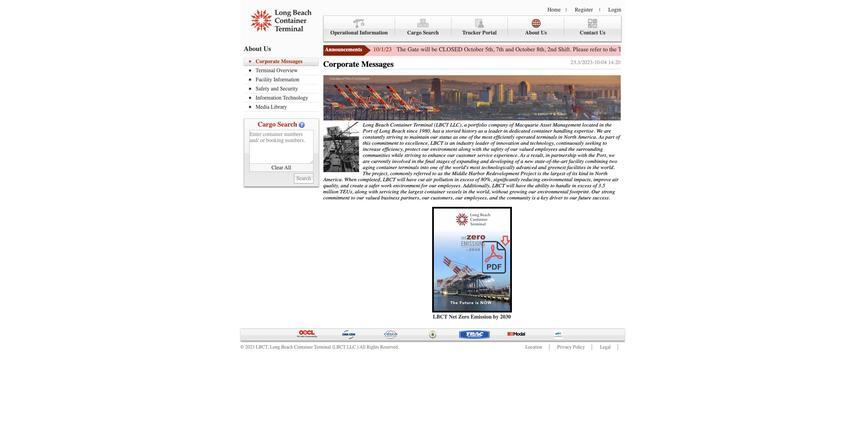 Task type: locate. For each thing, give the bounding box(es) containing it.
world.
[[601, 164, 615, 171]]

since
[[407, 128, 418, 134]]

container down communities on the top left of page
[[377, 164, 397, 171]]

corporate messages terminal overview facility information safety and security information technology media library
[[256, 58, 308, 110]]

corporate for corporate messages terminal overview facility information safety and security information technology media library
[[256, 58, 280, 65]]

operational
[[330, 30, 358, 36]]

key
[[541, 195, 548, 201]]

media library link
[[249, 104, 318, 110]]

0 horizontal spatial corporate
[[256, 58, 280, 65]]

0 horizontal spatial cargo
[[258, 121, 276, 128]]

search up be
[[423, 30, 439, 36]]

environment up stages
[[430, 146, 457, 152]]

0 vertical spatial information
[[360, 30, 388, 36]]

1 horizontal spatial long
[[363, 122, 374, 128]]

us
[[541, 30, 547, 36], [600, 30, 606, 36], [264, 45, 271, 53]]

for down referred at the left of page
[[421, 183, 428, 189]]

0 horizontal spatial largest
[[408, 189, 423, 195]]

greenest
[[548, 164, 566, 171]]

(lbct
[[434, 122, 449, 128], [332, 345, 346, 351]]

for right page
[[688, 46, 695, 53]]

container inside the "long beach container terminal (lbct llc), a portfolio company of macquarie asset management located in the port of long beach since 1980, has a storied history as a leader in dedicated container handling expertise. we are constantly striving to maintain our status as one of the most efficiently operated terminals in north america. as part of this commitment to excellence, lbct is an industry leader of innovation and technology, continuously seeking to increase efficiency, protect our environment along with the safety of our valued employees and the surrounding communities while striving to enhance our customer service experience. as a result, in partnership with the port, we are currently involved in the final stages of expanding and developing of a new state-of-the-art facility combining two aging container terminals into one of the world's most technologically advanced and greenest facilities in the world. the project, commonly referred to as the middle harbor redevelopment project is the largest of its kind in north america. when completed, lbct will have cut air pollution in excess of 80%, significantly reducing environmental impacts, improve air quality, and create a safer work environment for our employees. additionally, lbct will have the ability to handle in excess of 3.5 million teus, along with servicing the largest container vessels in the world, without growing our environmental footprint. our strong commitment to our valued business partners, our customers, our employees, and the community is a key driver to our future success."
[[390, 122, 412, 128]]

0 horizontal spatial have
[[407, 177, 417, 183]]

partners,
[[401, 195, 421, 201]]

world's
[[453, 164, 469, 171]]

our right cut
[[429, 183, 437, 189]]

october left 8th,
[[516, 46, 535, 53]]

in down 'protect'
[[412, 158, 416, 164]]

0 horizontal spatial all
[[284, 165, 291, 171]]

2 vertical spatial terminal
[[314, 345, 331, 351]]

14:20
[[608, 59, 621, 66]]

0 horizontal spatial gate
[[408, 46, 419, 53]]

our down an
[[447, 152, 455, 158]]

continuously
[[556, 140, 584, 146]]

long right port
[[379, 128, 390, 134]]

2 horizontal spatial as
[[478, 128, 483, 134]]

while
[[392, 152, 403, 158]]

clear all button
[[249, 164, 313, 172]]

2 horizontal spatial for
[[744, 46, 751, 53]]

0 horizontal spatial commitment
[[323, 195, 350, 201]]

and inside corporate messages terminal overview facility information safety and security information technology media library
[[271, 86, 279, 92]]

valued down operated
[[519, 146, 534, 152]]

in
[[600, 122, 604, 128], [504, 128, 508, 134], [558, 134, 563, 140], [546, 152, 550, 158], [412, 158, 416, 164], [587, 164, 591, 171], [590, 171, 594, 177], [455, 177, 459, 183], [572, 183, 576, 189], [463, 189, 467, 195]]

0 vertical spatial are
[[604, 128, 611, 134]]

closed
[[439, 46, 463, 53]]

0 horizontal spatial are
[[363, 158, 370, 164]]

menu bar
[[323, 16, 621, 42], [244, 58, 322, 112]]

container down pollution
[[425, 189, 445, 195]]

the left world's
[[445, 164, 451, 171]]

air
[[426, 177, 432, 183], [612, 177, 619, 183]]

to right "seeking"
[[603, 140, 607, 146]]

leader up service
[[476, 140, 489, 146]]

to right ability
[[551, 183, 555, 189]]

1 horizontal spatial environment
[[430, 146, 457, 152]]

login link
[[608, 7, 621, 13]]

1 horizontal spatial air
[[612, 177, 619, 183]]

as right status
[[453, 134, 458, 140]]

us for contact us link
[[600, 30, 606, 36]]

1 horizontal spatial have
[[516, 183, 526, 189]]

1 horizontal spatial october
[[516, 46, 535, 53]]

menu bar containing operational information
[[323, 16, 621, 42]]

terminal left llc.)
[[314, 345, 331, 351]]

2 horizontal spatial with
[[578, 152, 587, 158]]

as up advanced
[[520, 152, 526, 158]]

2030
[[500, 314, 511, 320]]

0 horizontal spatial us
[[264, 45, 271, 53]]

the up facility
[[568, 146, 575, 152]]

most
[[482, 134, 492, 140], [470, 164, 480, 171]]

service
[[477, 152, 493, 158]]

0 horizontal spatial one
[[430, 164, 438, 171]]

1 horizontal spatial corporate
[[323, 59, 359, 69]]

along right teus,
[[355, 189, 367, 195]]

0 horizontal spatial valued
[[366, 195, 380, 201]]

0 horizontal spatial striving
[[386, 134, 403, 140]]

1 horizontal spatial are
[[604, 128, 611, 134]]

art
[[561, 158, 568, 164]]

communities
[[363, 152, 390, 158]]

of
[[509, 122, 514, 128], [374, 128, 378, 134], [469, 134, 473, 140], [616, 134, 620, 140], [491, 140, 495, 146], [505, 146, 509, 152], [451, 158, 455, 164], [515, 158, 519, 164], [439, 164, 444, 171], [567, 171, 571, 177], [475, 177, 480, 183], [593, 183, 597, 189]]

all inside clear all button
[[284, 165, 291, 171]]

0 horizontal spatial air
[[426, 177, 432, 183]]

1 vertical spatial are
[[363, 158, 370, 164]]

excess down world's
[[460, 177, 474, 183]]

the left project,
[[363, 171, 371, 177]]

are
[[604, 128, 611, 134], [363, 158, 370, 164]]

messages for corporate messages
[[361, 59, 394, 69]]

of left the 3.5
[[593, 183, 597, 189]]

located
[[582, 122, 598, 128]]

©
[[240, 345, 244, 351]]

leader
[[489, 128, 502, 134], [476, 140, 489, 146]]

the right servicing
[[401, 189, 407, 195]]

terminal overview link
[[249, 68, 318, 74]]

harbor
[[469, 171, 485, 177]]

10/1/23 the gate will be closed october 5th, 7th and october 8th, 2nd shift. please refer to the truck gate hours web page for further gate details for the week.
[[373, 46, 776, 53]]

beach
[[375, 122, 389, 128], [392, 128, 405, 134], [281, 345, 293, 351]]

1 horizontal spatial |
[[599, 7, 600, 13]]

are down increase
[[363, 158, 370, 164]]

commitment up communities on the top left of page
[[372, 140, 398, 146]]

october left 5th,
[[464, 46, 484, 53]]

information up the '10/1/23' at the left
[[360, 30, 388, 36]]

(lbct up status
[[434, 122, 449, 128]]

container
[[390, 122, 412, 128], [294, 345, 313, 351]]

we
[[597, 128, 603, 134]]

1 horizontal spatial messages
[[361, 59, 394, 69]]

0 vertical spatial environment
[[430, 146, 457, 152]]

1 | from the left
[[566, 7, 567, 13]]

shift.
[[558, 46, 572, 53]]

in up vessels
[[455, 177, 459, 183]]

to right refer
[[603, 46, 608, 53]]

04
[[602, 59, 607, 66]]

1 horizontal spatial about
[[525, 30, 540, 36]]

about us inside menu bar
[[525, 30, 547, 36]]

gate left be
[[408, 46, 419, 53]]

about us up 8th,
[[525, 30, 547, 36]]

messages up overview
[[281, 58, 303, 65]]

1 horizontal spatial valued
[[519, 146, 534, 152]]

is left key
[[532, 195, 536, 201]]

0 horizontal spatial is
[[445, 140, 448, 146]]

cargo search down library on the top of the page
[[258, 121, 297, 128]]

1 horizontal spatial as
[[599, 134, 604, 140]]

0 horizontal spatial container
[[377, 164, 397, 171]]

our right 'protect'
[[422, 146, 429, 152]]

0 horizontal spatial the
[[363, 171, 371, 177]]

will right work
[[397, 177, 405, 183]]

1 vertical spatial one
[[430, 164, 438, 171]]

cargo search up be
[[407, 30, 439, 36]]

cargo search inside cargo search link
[[407, 30, 439, 36]]

0 horizontal spatial about
[[244, 45, 262, 53]]

0 horizontal spatial |
[[566, 7, 567, 13]]

policy
[[573, 345, 585, 351]]

the right the '10/1/23' at the left
[[397, 46, 406, 53]]

0 horizontal spatial with
[[369, 189, 378, 195]]

technology
[[283, 95, 308, 101]]

air right improve
[[612, 177, 619, 183]]

1 horizontal spatial cargo
[[407, 30, 422, 36]]

us up 8th,
[[541, 30, 547, 36]]

clear
[[272, 165, 283, 171]]

long
[[363, 122, 374, 128], [379, 128, 390, 134], [270, 345, 280, 351]]

messages
[[281, 58, 303, 65], [361, 59, 394, 69]]

messages inside corporate messages terminal overview facility information safety and security information technology media library
[[281, 58, 303, 65]]

terminal inside the "long beach container terminal (lbct llc), a portfolio company of macquarie asset management located in the port of long beach since 1980, has a storied history as a leader in dedicated container handling expertise. we are constantly striving to maintain our status as one of the most efficiently operated terminals in north america. as part of this commitment to excellence, lbct is an industry leader of innovation and technology, continuously seeking to increase efficiency, protect our environment along with the safety of our valued employees and the surrounding communities while striving to enhance our customer service experience. as a result, in partnership with the port, we are currently involved in the final stages of expanding and developing of a new state-of-the-art facility combining two aging container terminals into one of the world's most technologically advanced and greenest facilities in the world. the project, commonly referred to as the middle harbor redevelopment project is the largest of its kind in north america. when completed, lbct will have cut air pollution in excess of 80%, significantly reducing environmental impacts, improve air quality, and create a safer work environment for our employees. additionally, lbct will have the ability to handle in excess of 3.5 million teus, along with servicing the largest container vessels in the world, without growing our environmental footprint. our strong commitment to our valued business partners, our customers, our employees, and the community is a key driver to our future success."
[[413, 122, 433, 128]]

1 horizontal spatial is
[[532, 195, 536, 201]]

1 horizontal spatial gate
[[634, 46, 646, 53]]

None submit
[[294, 174, 313, 184]]

terminals up employees
[[537, 134, 557, 140]]

one right into
[[430, 164, 438, 171]]

1 horizontal spatial us
[[541, 30, 547, 36]]

0 horizontal spatial along
[[355, 189, 367, 195]]

1 horizontal spatial excess
[[578, 183, 592, 189]]

cargo inside menu bar
[[407, 30, 422, 36]]

striving down excellence,
[[405, 152, 421, 158]]

0 vertical spatial menu bar
[[323, 16, 621, 42]]

1 horizontal spatial menu bar
[[323, 16, 621, 42]]

handling
[[554, 128, 573, 134]]

all
[[284, 165, 291, 171], [360, 345, 366, 351]]

0 horizontal spatial messages
[[281, 58, 303, 65]]

library
[[271, 104, 287, 110]]

our left status
[[430, 134, 438, 140]]

hours
[[647, 46, 662, 53]]

(lbct left llc.)
[[332, 345, 346, 351]]

1 horizontal spatial commitment
[[372, 140, 398, 146]]

1 vertical spatial cargo search
[[258, 121, 297, 128]]

1 horizontal spatial container
[[425, 189, 445, 195]]

innovation
[[496, 140, 519, 146]]

0 horizontal spatial container
[[294, 345, 313, 351]]

corporate up 'terminal overview' link
[[256, 58, 280, 65]]

strong
[[602, 189, 615, 195]]

significantly
[[494, 177, 520, 183]]

a left safer
[[365, 183, 368, 189]]

handle
[[556, 183, 571, 189]]

the left the middle
[[444, 171, 451, 177]]

1 horizontal spatial america.
[[578, 134, 598, 140]]

corporate for corporate messages
[[323, 59, 359, 69]]

clear all
[[272, 165, 291, 171]]

excess up the future
[[578, 183, 592, 189]]

2 horizontal spatial us
[[600, 30, 606, 36]]

1 horizontal spatial container
[[390, 122, 412, 128]]

1 horizontal spatial one
[[459, 134, 467, 140]]

of left new
[[515, 158, 519, 164]]

1 horizontal spatial striving
[[405, 152, 421, 158]]

register
[[575, 7, 593, 13]]

1 vertical spatial environmental
[[538, 189, 569, 195]]

0 vertical spatial most
[[482, 134, 492, 140]]

corporate inside corporate messages terminal overview facility information safety and security information technology media library
[[256, 58, 280, 65]]

1 vertical spatial most
[[470, 164, 480, 171]]

cargo search
[[407, 30, 439, 36], [258, 121, 297, 128]]

7th
[[496, 46, 504, 53]]

long up constantly
[[363, 122, 374, 128]]

further
[[697, 46, 713, 53]]

0 vertical spatial largest
[[551, 171, 566, 177]]

0 vertical spatial search
[[423, 30, 439, 36]]

0 vertical spatial cargo
[[407, 30, 422, 36]]

servicing
[[379, 189, 399, 195]]

facility
[[569, 158, 584, 164]]

future
[[579, 195, 591, 201]]

striving up efficiency,
[[386, 134, 403, 140]]

0 vertical spatial terminal
[[256, 68, 275, 74]]

with up the facilities
[[578, 152, 587, 158]]

operational information link
[[324, 18, 395, 37]]

register link
[[575, 7, 593, 13]]

by
[[493, 314, 499, 320]]

management
[[553, 122, 581, 128]]

the left community
[[499, 195, 506, 201]]

menu bar containing corporate messages
[[244, 58, 322, 112]]

valued
[[519, 146, 534, 152], [366, 195, 380, 201]]

1 air from the left
[[426, 177, 432, 183]]

in right handle
[[572, 183, 576, 189]]

north
[[564, 134, 577, 140], [595, 171, 608, 177]]

about up 8th,
[[525, 30, 540, 36]]

terminal up the facility
[[256, 68, 275, 74]]

us for about us link
[[541, 30, 547, 36]]

north up the 3.5
[[595, 171, 608, 177]]

the inside the "long beach container terminal (lbct llc), a portfolio company of macquarie asset management located in the port of long beach since 1980, has a storied history as a leader in dedicated container handling expertise. we are constantly striving to maintain our status as one of the most efficiently operated terminals in north america. as part of this commitment to excellence, lbct is an industry leader of innovation and technology, continuously seeking to increase efficiency, protect our environment along with the safety of our valued employees and the surrounding communities while striving to enhance our customer service experience. as a result, in partnership with the port, we are currently involved in the final stages of expanding and developing of a new state-of-the-art facility combining two aging container terminals into one of the world's most technologically advanced and greenest facilities in the world. the project, commonly referred to as the middle harbor redevelopment project is the largest of its kind in north america. when completed, lbct will have cut air pollution in excess of 80%, significantly reducing environmental impacts, improve air quality, and create a safer work environment for our employees. additionally, lbct will have the ability to handle in excess of 3.5 million teus, along with servicing the largest container vessels in the world, without growing our environmental footprint. our strong commitment to our valued business partners, our customers, our employees, and the community is a key driver to our future success."
[[363, 171, 371, 177]]

excess
[[460, 177, 474, 183], [578, 183, 592, 189]]

0 vertical spatial all
[[284, 165, 291, 171]]

in right located
[[600, 122, 604, 128]]

|
[[566, 7, 567, 13], [599, 7, 600, 13]]

operational information
[[330, 30, 388, 36]]

beach left since
[[392, 128, 405, 134]]

location link
[[526, 345, 542, 351]]

5th,
[[485, 46, 495, 53]]

currently
[[371, 158, 391, 164]]

will
[[421, 46, 430, 53], [397, 177, 405, 183], [506, 183, 515, 189]]

with down completed,
[[369, 189, 378, 195]]

is right project
[[538, 171, 541, 177]]

1 horizontal spatial largest
[[551, 171, 566, 177]]

1 horizontal spatial most
[[482, 134, 492, 140]]

0 horizontal spatial america.
[[323, 177, 343, 183]]

terminal up maintain
[[413, 122, 433, 128]]

| left login
[[599, 7, 600, 13]]

search inside menu bar
[[423, 30, 439, 36]]

along up the 'expanding'
[[459, 146, 471, 152]]

million
[[323, 189, 339, 195]]

air right cut
[[426, 177, 432, 183]]

long right "lbct," at the left
[[270, 345, 280, 351]]

2 horizontal spatial long
[[379, 128, 390, 134]]

1 horizontal spatial about us
[[525, 30, 547, 36]]

1 horizontal spatial search
[[423, 30, 439, 36]]

america. up surrounding
[[578, 134, 598, 140]]

efficiently
[[494, 134, 515, 140]]

quality,
[[323, 183, 339, 189]]

completed,
[[358, 177, 382, 183]]

1 vertical spatial (lbct
[[332, 345, 346, 351]]

most right world's
[[470, 164, 480, 171]]

1 vertical spatial container
[[377, 164, 397, 171]]

and right 7th at the top
[[505, 46, 514, 53]]

(lbct inside the "long beach container terminal (lbct llc), a portfolio company of macquarie asset management located in the port of long beach since 1980, has a storied history as a leader in dedicated container handling expertise. we are constantly striving to maintain our status as one of the most efficiently operated terminals in north america. as part of this commitment to excellence, lbct is an industry leader of innovation and technology, continuously seeking to increase efficiency, protect our environment along with the safety of our valued employees and the surrounding communities while striving to enhance our customer service experience. as a result, in partnership with the port, we are currently involved in the final stages of expanding and developing of a new state-of-the-art facility combining two aging container terminals into one of the world's most technologically advanced and greenest facilities in the world. the project, commonly referred to as the middle harbor redevelopment project is the largest of its kind in north america. when completed, lbct will have cut air pollution in excess of 80%, significantly reducing environmental impacts, improve air quality, and create a safer work environment for our employees. additionally, lbct will have the ability to handle in excess of 3.5 million teus, along with servicing the largest container vessels in the world, without growing our environmental footprint. our strong commitment to our valued business partners, our customers, our employees, and the community is a key driver to our future success."
[[434, 122, 449, 128]]

commitment
[[372, 140, 398, 146], [323, 195, 350, 201]]

privacy policy link
[[557, 345, 585, 351]]

combining
[[585, 158, 608, 164]]

0 vertical spatial the
[[397, 46, 406, 53]]

2 horizontal spatial is
[[538, 171, 541, 177]]

america. up million
[[323, 177, 343, 183]]

seeking
[[585, 140, 602, 146]]

customers,
[[431, 195, 454, 201]]

| right the home link
[[566, 7, 567, 13]]

gate right truck
[[634, 46, 646, 53]]

1 vertical spatial search
[[277, 121, 297, 128]]

1 vertical spatial the
[[363, 171, 371, 177]]

0 horizontal spatial as
[[438, 171, 443, 177]]

0 vertical spatial cargo search
[[407, 30, 439, 36]]



Task type: describe. For each thing, give the bounding box(es) containing it.
community
[[507, 195, 531, 201]]

dedicated
[[509, 128, 530, 134]]

port,
[[597, 152, 608, 158]]

lbct up servicing
[[383, 177, 396, 183]]

teus,
[[340, 189, 354, 195]]

aging
[[363, 164, 375, 171]]

to down create
[[351, 195, 355, 201]]

customer
[[456, 152, 476, 158]]

week.
[[761, 46, 776, 53]]

in up 'innovation'
[[504, 128, 508, 134]]

1 horizontal spatial terminal
[[314, 345, 331, 351]]

reserved.
[[380, 345, 399, 351]]

2 vertical spatial is
[[532, 195, 536, 201]]

0 vertical spatial is
[[445, 140, 448, 146]]

when
[[344, 177, 357, 183]]

facility
[[256, 77, 272, 83]]

state-
[[535, 158, 547, 164]]

web
[[664, 46, 674, 53]]

and up art
[[559, 146, 567, 152]]

to left 'protect'
[[400, 140, 404, 146]]

llc),
[[450, 122, 463, 128]]

10-
[[594, 59, 602, 66]]

of up pollution
[[439, 164, 444, 171]]

8th,
[[537, 46, 546, 53]]

0 horizontal spatial environment
[[393, 183, 420, 189]]

in right the facilities
[[587, 164, 591, 171]]

messages for corporate messages terminal overview facility information safety and security information technology media library
[[281, 58, 303, 65]]

our down efficiently at right
[[510, 146, 518, 152]]

commonly
[[390, 171, 412, 177]]

the down portfolio
[[474, 134, 481, 140]]

lbct net zero emission by 2030 link
[[433, 314, 511, 320]]

0 horizontal spatial cargo search
[[258, 121, 297, 128]]

part
[[606, 134, 615, 140]]

0 vertical spatial terminals
[[537, 134, 557, 140]]

to right "driver"
[[564, 195, 568, 201]]

trucker portal link
[[452, 18, 508, 37]]

the-
[[553, 158, 561, 164]]

1 vertical spatial container
[[294, 345, 313, 351]]

maintain
[[410, 134, 429, 140]]

the left safety
[[483, 146, 490, 152]]

in right result,
[[546, 152, 550, 158]]

0 horizontal spatial as
[[520, 152, 526, 158]]

10/1/23
[[373, 46, 392, 53]]

1 vertical spatial commitment
[[323, 195, 350, 201]]

2 vertical spatial information
[[256, 95, 282, 101]]

referred
[[414, 171, 431, 177]]

reducing
[[521, 177, 540, 183]]

terminal inside corporate messages terminal overview facility information safety and security information technology media library
[[256, 68, 275, 74]]

of down portfolio
[[469, 134, 473, 140]]

23.3/2023-
[[571, 59, 594, 66]]

0 vertical spatial valued
[[519, 146, 534, 152]]

we
[[609, 152, 615, 158]]

facility information link
[[249, 77, 318, 83]]

be
[[432, 46, 437, 53]]

cut
[[418, 177, 425, 183]]

this
[[363, 140, 371, 146]]

contact us
[[580, 30, 606, 36]]

improve
[[594, 177, 611, 183]]

1 horizontal spatial the
[[397, 46, 406, 53]]

contact
[[580, 30, 598, 36]]

about inside menu bar
[[525, 30, 540, 36]]

the left the final
[[417, 158, 424, 164]]

1 vertical spatial cargo
[[258, 121, 276, 128]]

to left maintain
[[404, 134, 409, 140]]

cargo search link
[[395, 18, 452, 37]]

the left ability
[[527, 183, 534, 189]]

1 horizontal spatial all
[[360, 345, 366, 351]]

1 october from the left
[[464, 46, 484, 53]]

truck
[[618, 46, 633, 53]]

to up into
[[422, 152, 427, 158]]

2 gate from the left
[[634, 46, 646, 53]]

of left 80%,
[[475, 177, 480, 183]]

1 vertical spatial largest
[[408, 189, 423, 195]]

of right part at the right top
[[616, 134, 620, 140]]

and up 'harbor'
[[481, 158, 489, 164]]

into
[[420, 164, 429, 171]]

storied
[[446, 128, 461, 134]]

employees.
[[438, 183, 462, 189]]

1 vertical spatial about
[[244, 45, 262, 53]]

media
[[256, 104, 270, 110]]

0 horizontal spatial long
[[270, 345, 280, 351]]

0 horizontal spatial beach
[[281, 345, 293, 351]]

lbct down redevelopment
[[492, 183, 505, 189]]

2 horizontal spatial beach
[[392, 128, 405, 134]]

for inside the "long beach container terminal (lbct llc), a portfolio company of macquarie asset management located in the port of long beach since 1980, has a storied history as a leader in dedicated container handling expertise. we are constantly striving to maintain our status as one of the most efficiently operated terminals in north america. as part of this commitment to excellence, lbct is an industry leader of innovation and technology, continuously seeking to increase efficiency, protect our environment along with the safety of our valued employees and the surrounding communities while striving to enhance our customer service experience. as a result, in partnership with the port, we are currently involved in the final stages of expanding and developing of a new state-of-the-art facility combining two aging container terminals into one of the world's most technologically advanced and greenest facilities in the world. the project, commonly referred to as the middle harbor redevelopment project is the largest of its kind in north america. when completed, lbct will have cut air pollution in excess of 80%, significantly reducing environmental impacts, improve air quality, and create a safer work environment for our employees. additionally, lbct will have the ability to handle in excess of 3.5 million teus, along with servicing the largest container vessels in the world, without growing our environmental footprint. our strong commitment to our valued business partners, our customers, our employees, and the community is a key driver to our future success."
[[421, 183, 428, 189]]

a right llc), at the top of page
[[464, 122, 467, 128]]

lbct up enhance
[[431, 140, 443, 146]]

contact us link
[[565, 18, 621, 37]]

a left result,
[[527, 152, 530, 158]]

0 horizontal spatial north
[[564, 134, 577, 140]]

industry
[[456, 140, 474, 146]]

0 vertical spatial striving
[[386, 134, 403, 140]]

operated
[[516, 134, 535, 140]]

1 horizontal spatial for
[[688, 46, 695, 53]]

0 vertical spatial container
[[532, 128, 552, 134]]

a right "has"
[[442, 128, 444, 134]]

Enter container numbers and/ or booking numbers.  text field
[[249, 130, 313, 164]]

please
[[573, 46, 589, 53]]

business
[[381, 195, 400, 201]]

safety
[[256, 86, 270, 92]]

partnership
[[551, 152, 577, 158]]

corporate messages
[[323, 59, 394, 69]]

and left create
[[341, 183, 349, 189]]

middle
[[452, 171, 467, 177]]

1 vertical spatial striving
[[405, 152, 421, 158]]

information technology link
[[249, 95, 318, 101]]

0 horizontal spatial search
[[277, 121, 297, 128]]

llc.)
[[347, 345, 359, 351]]

impacts,
[[574, 177, 592, 183]]

our left the future
[[570, 195, 577, 201]]

1 vertical spatial valued
[[366, 195, 380, 201]]

0 vertical spatial commitment
[[372, 140, 398, 146]]

status
[[439, 134, 452, 140]]

of right safety
[[505, 146, 509, 152]]

1 vertical spatial information
[[274, 77, 299, 83]]

1 vertical spatial north
[[595, 171, 608, 177]]

2 horizontal spatial will
[[506, 183, 515, 189]]

in down management
[[558, 134, 563, 140]]

of right port
[[374, 128, 378, 134]]

1 vertical spatial america.
[[323, 177, 343, 183]]

1 vertical spatial about us
[[244, 45, 271, 53]]

the left world. in the right top of the page
[[593, 164, 599, 171]]

in right vessels
[[463, 189, 467, 195]]

our right partners,
[[422, 195, 429, 201]]

of right stages
[[451, 158, 455, 164]]

of up service
[[491, 140, 495, 146]]

a left key
[[537, 195, 540, 201]]

the left the world,
[[469, 189, 475, 195]]

1 vertical spatial along
[[355, 189, 367, 195]]

a left new
[[521, 158, 523, 164]]

rights
[[367, 345, 379, 351]]

2 october from the left
[[516, 46, 535, 53]]

our down the employees. at the right top
[[455, 195, 463, 201]]

0 horizontal spatial excess
[[460, 177, 474, 183]]

legal link
[[600, 345, 611, 351]]

enhance
[[428, 152, 446, 158]]

create
[[350, 183, 363, 189]]

macquarie
[[515, 122, 539, 128]]

login
[[608, 7, 621, 13]]

0 horizontal spatial terminals
[[399, 164, 419, 171]]

our down reducing on the top right of page
[[529, 189, 536, 195]]

kind
[[579, 171, 588, 177]]

about us link
[[508, 18, 565, 37]]

ability
[[535, 183, 549, 189]]

80%,
[[481, 177, 492, 183]]

0 vertical spatial as
[[599, 134, 604, 140]]

vessels
[[447, 189, 462, 195]]

a left company
[[485, 128, 487, 134]]

in right kind
[[590, 171, 594, 177]]

port
[[363, 128, 372, 134]]

of left its
[[567, 171, 571, 177]]

0 horizontal spatial will
[[397, 177, 405, 183]]

announcements
[[325, 47, 362, 53]]

the right we in the right top of the page
[[605, 122, 612, 128]]

our
[[592, 189, 600, 195]]

2023
[[245, 345, 255, 351]]

1 vertical spatial leader
[[476, 140, 489, 146]]

history
[[462, 128, 477, 134]]

and down the dedicated
[[521, 140, 529, 146]]

1 horizontal spatial with
[[472, 146, 482, 152]]

privacy
[[557, 345, 572, 351]]

to right into
[[432, 171, 437, 177]]

net
[[449, 314, 457, 320]]

0 vertical spatial environmental
[[542, 177, 573, 183]]

2nd
[[548, 46, 557, 53]]

the up ability
[[543, 171, 549, 177]]

and right employees,
[[490, 195, 498, 201]]

2 air from the left
[[612, 177, 619, 183]]

page
[[675, 46, 687, 53]]

1 horizontal spatial beach
[[375, 122, 389, 128]]

2 | from the left
[[599, 7, 600, 13]]

0 vertical spatial leader
[[489, 128, 502, 134]]

the left port,
[[589, 152, 595, 158]]

constantly
[[363, 134, 385, 140]]

and left of-
[[538, 164, 546, 171]]

increase
[[363, 146, 381, 152]]

our down create
[[357, 195, 364, 201]]

1 horizontal spatial will
[[421, 46, 430, 53]]

0 vertical spatial one
[[459, 134, 467, 140]]

the left truck
[[609, 46, 617, 53]]

0 horizontal spatial (lbct
[[332, 345, 346, 351]]

safety and security link
[[249, 86, 318, 92]]

1 horizontal spatial along
[[459, 146, 471, 152]]

1 horizontal spatial as
[[453, 134, 458, 140]]

lbct left net
[[433, 314, 448, 320]]

of right company
[[509, 122, 514, 128]]

surrounding
[[576, 146, 603, 152]]

lbct,
[[256, 345, 269, 351]]

1 gate from the left
[[408, 46, 419, 53]]

the left week.
[[753, 46, 760, 53]]



Task type: vqa. For each thing, say whether or not it's contained in the screenshot.
button
no



